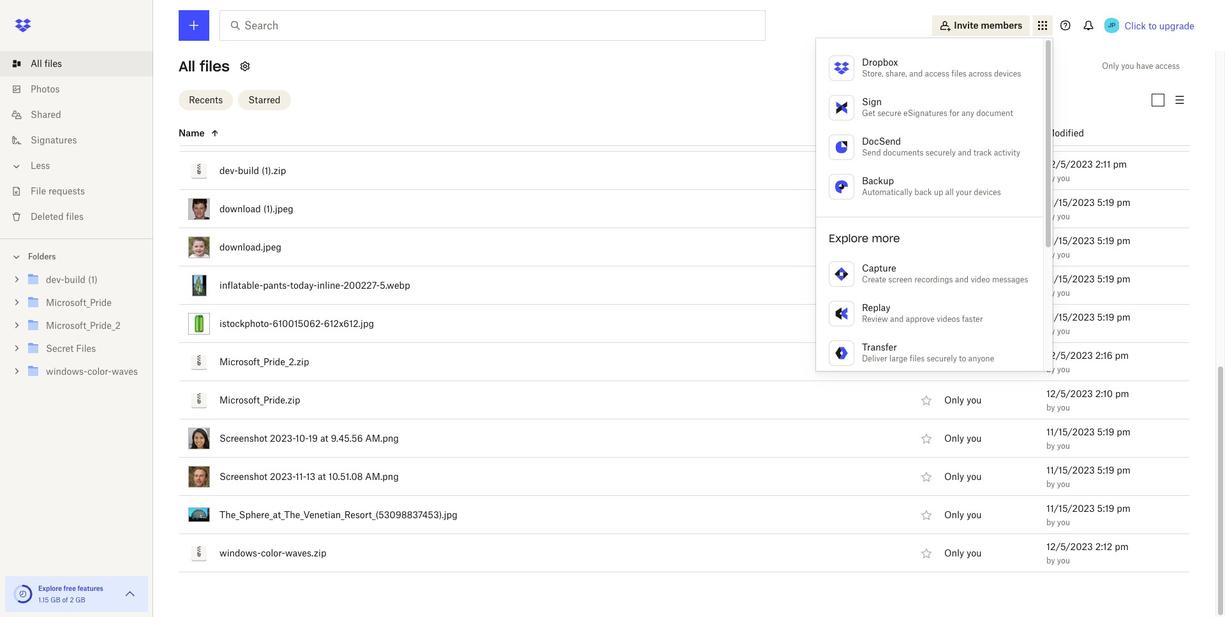Task type: describe. For each thing, give the bounding box(es) containing it.
by for screenshot 2023-11-13 at 10.51.08 am.png
[[1047, 480, 1055, 489]]

at for 10.51.08
[[318, 471, 326, 482]]

and inside replay review and approve videos faster
[[890, 315, 904, 324]]

12/5/2023 for 12/5/2023 2:12 pm
[[1047, 542, 1093, 552]]

inflatable-pants-today-inline-200227-5.webp link
[[220, 278, 410, 293]]

612x612.jpg
[[324, 318, 374, 329]]

file
[[31, 186, 46, 197]]

backup automatically back up all your devices
[[862, 176, 1001, 197]]

upgrade
[[1160, 20, 1195, 31]]

shared link
[[10, 102, 153, 128]]

file requests link
[[10, 179, 153, 204]]

build
[[238, 165, 259, 176]]

only you for microsoft_pride.zip
[[945, 395, 982, 406]]

only you for the_sphere_at_the_venetian_resort_(53098837453).jpg
[[945, 510, 982, 521]]

(1).jpeg
[[263, 203, 293, 214]]

1 11/15/2023 from the top
[[1047, 44, 1095, 55]]

/screenshot 2023-10-19 at 9.45.56 am.png image
[[188, 428, 210, 450]]

screenshot for screenshot 2023-11-13 at 10.51.08 am.png
[[220, 471, 268, 482]]

pants-
[[263, 280, 290, 291]]

all files link
[[10, 51, 153, 77]]

screen
[[889, 275, 913, 285]]

by for 1703238.jpg
[[1047, 97, 1055, 106]]

10-
[[296, 433, 308, 444]]

files inside transfer deliver large files securely to anyone
[[910, 354, 925, 364]]

faster
[[962, 315, 983, 324]]

3 11/15/2023 from the top
[[1047, 120, 1095, 131]]

2
[[70, 597, 74, 604]]

transfer
[[862, 342, 897, 353]]

the_sphere_at_the_venetian_resort_(53098837453).jpg
[[220, 510, 458, 520]]

/download.jpeg image
[[188, 236, 210, 258]]

screenshot 2023-11-13 at 10.51.08 am.png
[[220, 471, 399, 482]]

all
[[946, 188, 954, 197]]

devices inside backup automatically back up all your devices
[[974, 188, 1001, 197]]

backup
[[862, 176, 894, 186]]

modified button
[[1047, 125, 1117, 141]]

of
[[62, 597, 68, 604]]

2:11
[[1096, 159, 1111, 169]]

dev-build (1).zip link
[[220, 163, 286, 178]]

/4570_university_ave____pierre_galant_1.0.jpg image
[[188, 49, 210, 63]]

your
[[956, 188, 972, 197]]

am.png for screenshot 2023-11-13 at 10.51.08 am.png
[[365, 471, 399, 482]]

folders
[[28, 252, 56, 262]]

5:19 for screenshot 2023-10-19 at 9.45.56 am.png
[[1097, 427, 1115, 438]]

1703238.jpg
[[220, 88, 272, 99]]

deleted files
[[31, 211, 84, 222]]

you inside the name download.jpeg, modified 11/15/2023 5:19 pm, element
[[1057, 250, 1070, 259]]

get
[[862, 108, 876, 118]]

only you for istockphoto-610015062-612x612.jpg
[[945, 319, 982, 329]]

add to starred image for screenshot 2023-10-19 at 9.45.56 am.png
[[919, 431, 934, 446]]

only for microsoft_pride_2.zip
[[945, 357, 964, 368]]

1 horizontal spatial all
[[179, 57, 195, 75]]

docsend
[[862, 136, 901, 147]]

approve
[[906, 315, 935, 324]]

12/5/2023 2:10 pm by you
[[1047, 388, 1129, 413]]

only you button for screenshot 2023-10-19 at 9.45.56 am.png
[[945, 432, 982, 446]]

microsoft_pride_2.zip
[[220, 356, 309, 367]]

19
[[308, 433, 318, 444]]

windows-
[[220, 548, 261, 559]]

remove from starred image for only you
[[919, 316, 934, 332]]

11/15/2023 for the_sphere_at_the_venetian_resort_(53098837453).jpg
[[1047, 503, 1095, 514]]

documents
[[883, 148, 924, 158]]

inline-
[[317, 280, 344, 291]]

11/15/2023 5:19 pm by you inside 'name db165f6aaa73d95c9004256537e7037b-uncropped_scaled_within_1536_1152.webp, modified 11/15/2023 5:19 pm,' element
[[1047, 120, 1131, 145]]

by inside name 4570_university_ave____pierre_galant_1.0.jpg, modified 11/15/2023 5:19 pm, element
[[1047, 58, 1055, 68]]

name inflatable-pants-today-inline-200227-5.webp, modified 11/15/2023 5:19 pm, element
[[179, 267, 1190, 305]]

add to starred image for screenshot 2023-11-13 at 10.51.08 am.png
[[919, 469, 934, 485]]

2023- for 10-
[[270, 433, 296, 444]]

by for download (1).jpeg
[[1047, 212, 1055, 221]]

shared
[[31, 109, 61, 120]]

5:19 for 1703238.jpg
[[1097, 82, 1115, 93]]

13
[[306, 471, 315, 482]]

name 4570_university_ave____pierre_galant_1.0.jpg, modified 11/15/2023 5:19 pm, element
[[179, 37, 1190, 75]]

remove from starred image for 4 members
[[919, 278, 934, 293]]

200227-
[[344, 280, 380, 291]]

add to starred image for the_sphere_at_the_venetian_resort_(53098837453).jpg
[[919, 508, 934, 523]]

modified
[[1047, 127, 1084, 138]]

share,
[[886, 69, 907, 78]]

1 5:19 from the top
[[1097, 44, 1115, 55]]

am.png for screenshot 2023-10-19 at 9.45.56 am.png
[[365, 433, 399, 444]]

/screenshot 2023-11-13 at 10.51.08 am.png image
[[188, 466, 210, 488]]

you inside 12/5/2023 2:11 pm by you
[[1057, 173, 1070, 183]]

for
[[950, 108, 960, 118]]

11/15/2023 for screenshot 2023-10-19 at 9.45.56 am.png
[[1047, 427, 1095, 438]]

add to starred image for download (1).jpeg
[[919, 201, 934, 217]]

2:10
[[1096, 388, 1113, 399]]

microsoft_pride.zip link
[[220, 393, 300, 408]]

pm for microsoft_pride.zip
[[1116, 388, 1129, 399]]

files inside list item
[[44, 58, 62, 69]]

2023- for 11-
[[270, 471, 296, 482]]

by for the_sphere_at_the_venetian_resort_(53098837453).jpg
[[1047, 518, 1055, 528]]

screenshot 2023-11-13 at 10.51.08 am.png link
[[220, 469, 399, 485]]

name istockphoto-610015062-612x612.jpg, modified 11/15/2023 5:19 pm, element
[[179, 305, 1190, 343]]

capture create screen recordings and video messages
[[862, 263, 1028, 285]]

recents button
[[179, 90, 233, 110]]

name download.jpeg, modified 11/15/2023 5:19 pm, element
[[179, 229, 1190, 267]]

name screenshot 2023-10-19 at 9.45.56 am.png, modified 11/15/2023 5:19 pm, element
[[179, 420, 1190, 458]]

requests
[[48, 186, 85, 197]]

inflatable-
[[220, 280, 263, 291]]

create
[[862, 275, 887, 285]]

by for microsoft_pride_2.zip
[[1047, 365, 1055, 374]]

signatures
[[31, 135, 77, 146]]

only you button for screenshot 2023-11-13 at 10.51.08 am.png
[[945, 470, 982, 485]]

deliver
[[862, 354, 888, 364]]

table containing 11/15/2023 5:19 pm
[[161, 0, 1190, 573]]

name microsoft_pride.zip, modified 12/5/2023 2:10 pm, element
[[179, 382, 1190, 420]]

pm for inflatable-pants-today-inline-200227-5.webp
[[1117, 273, 1131, 284]]

starred button
[[238, 90, 291, 110]]

5 5:19 from the top
[[1097, 235, 1115, 246]]

by for windows-color-waves.zip
[[1047, 556, 1055, 566]]

1 gb from the left
[[51, 597, 60, 604]]

explore more
[[829, 232, 900, 245]]

12/5/2023 for 12/5/2023 2:11 pm
[[1047, 159, 1093, 169]]

securely inside docsend send documents securely and track activity
[[926, 148, 956, 158]]

add to starred image for windows-color-waves.zip
[[919, 546, 934, 561]]

all inside list item
[[31, 58, 42, 69]]

download
[[220, 203, 261, 214]]

you inside 12/5/2023 2:16 pm by you
[[1057, 365, 1070, 374]]

only you button for the_sphere_at_the_venetian_resort_(53098837453).jpg
[[945, 509, 982, 523]]

dropbox
[[862, 57, 898, 68]]

only you button for microsoft_pride.zip
[[945, 394, 982, 408]]

name the_sphere_at_the_venetian_resort_(53098837453).jpg, modified 11/15/2023 5:19 pm, element
[[179, 497, 1190, 535]]

sign
[[862, 96, 882, 107]]

5:19 for the_sphere_at_the_venetian_resort_(53098837453).jpg
[[1097, 503, 1115, 514]]

and inside docsend send documents securely and track activity
[[958, 148, 972, 158]]

files up /1703238.jpg image
[[200, 57, 230, 75]]

pm for the_sphere_at_the_venetian_resort_(53098837453).jpg
[[1117, 503, 1131, 514]]

12/5/2023 2:12 pm by you
[[1047, 542, 1129, 566]]

signatures link
[[10, 128, 153, 153]]

1 horizontal spatial all files
[[179, 57, 230, 75]]

only for the_sphere_at_the_venetian_resort_(53098837453).jpg
[[945, 510, 964, 521]]

you inside 12/5/2023 2:10 pm by you
[[1057, 403, 1070, 413]]

/download (1).jpeg image
[[188, 198, 210, 220]]

explore for explore free features 1.15 gb of 2 gb
[[38, 585, 62, 593]]

11/15/2023 5:19 pm by you for 1703238.jpg
[[1047, 82, 1131, 106]]

explore free features 1.15 gb of 2 gb
[[38, 585, 103, 604]]

replay
[[862, 303, 891, 313]]

pm for screenshot 2023-11-13 at 10.51.08 am.png
[[1117, 465, 1131, 476]]

the_sphere_at_the_venetian_resort_(53098837453).jpg link
[[220, 508, 458, 523]]

members
[[953, 280, 993, 291]]

track
[[974, 148, 992, 158]]

securely inside transfer deliver large files securely to anyone
[[927, 354, 957, 364]]

only for screenshot 2023-10-19 at 9.45.56 am.png
[[945, 433, 964, 444]]

name windows-color-waves.zip, modified 12/5/2023 2:12 pm, element
[[179, 535, 1190, 573]]

microsoft_pride_2.zip link
[[220, 355, 309, 370]]

recents
[[189, 94, 223, 105]]

11/15/2023 for download (1).jpeg
[[1047, 197, 1095, 208]]

inflatable-pants-today-inline-200227-5.webp
[[220, 280, 410, 291]]

files inside dropbox store, share, and access files across devices
[[952, 69, 967, 78]]

pm for windows-color-waves.zip
[[1115, 542, 1129, 552]]

you inside 12/5/2023 2:12 pm by you
[[1057, 556, 1070, 566]]

by for screenshot 2023-10-19 at 9.45.56 am.png
[[1047, 441, 1055, 451]]

windows-color-waves.zip link
[[220, 546, 326, 561]]

5:19 for istockphoto-610015062-612x612.jpg
[[1097, 312, 1115, 323]]



Task type: locate. For each thing, give the bounding box(es) containing it.
3 by from the top
[[1047, 135, 1055, 145]]

0 horizontal spatial all
[[31, 58, 42, 69]]

4
[[945, 280, 950, 291]]

0 vertical spatial at
[[320, 433, 328, 444]]

4 11/15/2023 5:19 pm by you from the top
[[1047, 197, 1131, 221]]

1 vertical spatial remove from starred image
[[919, 316, 934, 332]]

by inside 12/5/2023 2:11 pm by you
[[1047, 173, 1055, 183]]

to right click
[[1149, 20, 1157, 31]]

add to starred image inside name download (1).jpeg, modified 11/15/2023 5:19 pm, element
[[919, 201, 934, 217]]

all up /1703238.jpg image
[[179, 57, 195, 75]]

pm for download (1).jpeg
[[1117, 197, 1131, 208]]

0 vertical spatial remove from starred image
[[919, 278, 934, 293]]

devices right across on the top of page
[[994, 69, 1021, 78]]

istockphoto-
[[220, 318, 273, 329]]

videos
[[937, 315, 960, 324]]

9 11/15/2023 5:19 pm by you from the top
[[1047, 465, 1131, 489]]

only
[[1102, 61, 1119, 71], [945, 319, 964, 329], [945, 357, 964, 368], [945, 395, 964, 406], [945, 433, 964, 444], [945, 472, 964, 483], [945, 510, 964, 521], [945, 548, 964, 559]]

0 horizontal spatial explore
[[38, 585, 62, 593]]

remove from starred image inside name istockphoto-610015062-612x612.jpg, modified 11/15/2023 5:19 pm, element
[[919, 316, 934, 332]]

you inside name 4570_university_ave____pierre_galant_1.0.jpg, modified 11/15/2023 5:19 pm, element
[[1057, 58, 1070, 68]]

5 only you button from the top
[[945, 470, 982, 485]]

pm inside 12/5/2023 2:11 pm by you
[[1113, 159, 1127, 169]]

list
[[0, 43, 153, 239]]

10 11/15/2023 from the top
[[1047, 503, 1095, 514]]

0 vertical spatial 2023-
[[270, 433, 296, 444]]

files left across on the top of page
[[952, 69, 967, 78]]

explore left the more
[[829, 232, 869, 245]]

0 horizontal spatial gb
[[51, 597, 60, 604]]

to inside transfer deliver large files securely to anyone
[[959, 354, 966, 364]]

2 11/15/2023 from the top
[[1047, 82, 1095, 93]]

only you button inside name screenshot 2023-11-13 at 10.51.08 am.png, modified 11/15/2023 5:19 pm, "element"
[[945, 470, 982, 485]]

14 by from the top
[[1047, 556, 1055, 566]]

replay review and approve videos faster
[[862, 303, 983, 324]]

4 members
[[945, 280, 993, 291]]

only inside name screenshot 2023-11-13 at 10.51.08 am.png, modified 11/15/2023 5:19 pm, "element"
[[945, 472, 964, 483]]

devices right 'your'
[[974, 188, 1001, 197]]

12/5/2023 inside 12/5/2023 2:16 pm by you
[[1047, 350, 1093, 361]]

remove from starred image
[[919, 278, 934, 293], [919, 316, 934, 332]]

screenshot down microsoft_pride.zip link
[[220, 433, 268, 444]]

1 only you from the top
[[945, 319, 982, 329]]

10.51.08
[[328, 471, 363, 482]]

download (1).jpeg
[[220, 203, 293, 214]]

only you for windows-color-waves.zip
[[945, 548, 982, 559]]

1 vertical spatial securely
[[927, 354, 957, 364]]

9.45.56
[[331, 433, 363, 444]]

and inside dropbox store, share, and access files across devices
[[909, 69, 923, 78]]

only you button for windows-color-waves.zip
[[945, 547, 982, 561]]

only you button inside name windows-color-waves.zip, modified 12/5/2023 2:12 pm, element
[[945, 547, 982, 561]]

only inside name microsoft_pride_2.zip, modified 12/5/2023 2:16 pm, element
[[945, 357, 964, 368]]

files up photos
[[44, 58, 62, 69]]

2 5:19 from the top
[[1097, 82, 1115, 93]]

and
[[909, 69, 923, 78], [958, 148, 972, 158], [955, 275, 969, 285], [890, 315, 904, 324]]

activity
[[994, 148, 1020, 158]]

only you for microsoft_pride_2.zip
[[945, 357, 982, 368]]

name screenshot 2023-11-13 at 10.51.08 am.png, modified 11/15/2023 5:19 pm, element
[[179, 458, 1190, 497]]

video
[[971, 275, 990, 285]]

you inside name inflatable-pants-today-inline-200227-5.webp, modified 11/15/2023 5:19 pm, element
[[1057, 288, 1070, 298]]

5 only you from the top
[[945, 472, 982, 483]]

1.15
[[38, 597, 49, 604]]

add to starred image inside name microsoft_pride_2.zip, modified 12/5/2023 2:16 pm, element
[[919, 355, 934, 370]]

am.png right 9.45.56
[[365, 433, 399, 444]]

12/5/2023 down the 'modified'
[[1047, 159, 1093, 169]]

0 vertical spatial to
[[1149, 20, 1157, 31]]

1 remove from starred image from the top
[[919, 278, 934, 293]]

pm for 1703238.jpg
[[1117, 82, 1131, 93]]

only you inside name screenshot 2023-10-19 at 9.45.56 am.png, modified 11/15/2023 5:19 pm, element
[[945, 433, 982, 444]]

/istockphoto 610015062 612x612.jpg image
[[188, 313, 210, 335]]

0 vertical spatial explore
[[829, 232, 869, 245]]

all files up photos
[[31, 58, 62, 69]]

by
[[1047, 58, 1055, 68], [1047, 97, 1055, 106], [1047, 135, 1055, 145], [1047, 173, 1055, 183], [1047, 212, 1055, 221], [1047, 250, 1055, 259], [1047, 288, 1055, 298], [1047, 326, 1055, 336], [1047, 365, 1055, 374], [1047, 403, 1055, 413], [1047, 441, 1055, 451], [1047, 480, 1055, 489], [1047, 518, 1055, 528], [1047, 556, 1055, 566]]

1 12/5/2023 from the top
[[1047, 159, 1093, 169]]

click to upgrade link
[[1125, 20, 1195, 31]]

secure
[[878, 108, 902, 118]]

devices inside dropbox store, share, and access files across devices
[[994, 69, 1021, 78]]

1 vertical spatial to
[[959, 354, 966, 364]]

only you for screenshot 2023-11-13 at 10.51.08 am.png
[[945, 472, 982, 483]]

12/5/2023 inside 12/5/2023 2:11 pm by you
[[1047, 159, 1093, 169]]

1 horizontal spatial access
[[1156, 61, 1180, 71]]

4 add to starred image from the top
[[919, 508, 934, 523]]

4 5:19 from the top
[[1097, 197, 1115, 208]]

3 12/5/2023 from the top
[[1047, 388, 1093, 399]]

7 11/15/2023 5:19 pm by you from the top
[[1047, 312, 1131, 336]]

screenshot inside 'link'
[[220, 433, 268, 444]]

back
[[915, 188, 932, 197]]

6 only you button from the top
[[945, 509, 982, 523]]

screenshot inside "element"
[[220, 471, 268, 482]]

only you inside name screenshot 2023-11-13 at 10.51.08 am.png, modified 11/15/2023 5:19 pm, "element"
[[945, 472, 982, 483]]

11/15/2023 5:19 pm by you for the_sphere_at_the_venetian_resort_(53098837453).jpg
[[1047, 503, 1131, 528]]

add to starred image for microsoft_pride.zip
[[919, 393, 934, 408]]

/1703238.jpg image
[[188, 83, 210, 105]]

you inside 'name db165f6aaa73d95c9004256537e7037b-uncropped_scaled_within_1536_1152.webp, modified 11/15/2023 5:19 pm,' element
[[1057, 135, 1070, 145]]

photos link
[[10, 77, 153, 102]]

explore for explore more
[[829, 232, 869, 245]]

4 11/15/2023 from the top
[[1047, 197, 1095, 208]]

pm inside 12/5/2023 2:10 pm by you
[[1116, 388, 1129, 399]]

pm for screenshot 2023-10-19 at 9.45.56 am.png
[[1117, 427, 1131, 438]]

only you inside name istockphoto-610015062-612x612.jpg, modified 11/15/2023 5:19 pm, element
[[945, 319, 982, 329]]

only inside name the_sphere_at_the_venetian_resort_(53098837453).jpg, modified 11/15/2023 5:19 pm, element
[[945, 510, 964, 521]]

2:12
[[1096, 542, 1113, 552]]

5.webp
[[380, 280, 410, 291]]

and right share,
[[909, 69, 923, 78]]

only you button inside name the_sphere_at_the_venetian_resort_(53098837453).jpg, modified 11/15/2023 5:19 pm, element
[[945, 509, 982, 523]]

5:19 for download (1).jpeg
[[1097, 197, 1115, 208]]

3 only you button from the top
[[945, 394, 982, 408]]

only you button inside name istockphoto-610015062-612x612.jpg, modified 11/15/2023 5:19 pm, element
[[945, 317, 982, 331]]

9 by from the top
[[1047, 365, 1055, 374]]

gb right 2
[[75, 597, 85, 604]]

12/5/2023 2:11 pm by you
[[1047, 159, 1127, 183]]

1 screenshot from the top
[[220, 433, 268, 444]]

all files
[[179, 57, 230, 75], [31, 58, 62, 69]]

any
[[962, 108, 975, 118]]

by inside name download (1).jpeg, modified 11/15/2023 5:19 pm, element
[[1047, 212, 1055, 221]]

2 add to starred image from the top
[[919, 393, 934, 408]]

all
[[179, 57, 195, 75], [31, 58, 42, 69]]

5 11/15/2023 from the top
[[1047, 235, 1095, 246]]

2023- inside "element"
[[270, 471, 296, 482]]

4 members button
[[945, 279, 993, 293]]

access right the have
[[1156, 61, 1180, 71]]

1 2023- from the top
[[270, 433, 296, 444]]

11/15/2023 for istockphoto-610015062-612x612.jpg
[[1047, 312, 1095, 323]]

4 only you from the top
[[945, 433, 982, 444]]

/inflatable pants today inline 200227 5.webp image
[[192, 275, 206, 296]]

windows-color-waves.zip
[[220, 548, 326, 559]]

1 add to starred image from the top
[[919, 355, 934, 370]]

11-
[[296, 471, 306, 482]]

by for istockphoto-610015062-612x612.jpg
[[1047, 326, 1055, 336]]

only for istockphoto-610015062-612x612.jpg
[[945, 319, 964, 329]]

5 by from the top
[[1047, 212, 1055, 221]]

1 11/15/2023 5:19 pm by you from the top
[[1047, 44, 1131, 68]]

1 am.png from the top
[[365, 433, 399, 444]]

12/5/2023 inside 12/5/2023 2:12 pm by you
[[1047, 542, 1093, 552]]

waves.zip
[[285, 548, 326, 559]]

folders button
[[0, 247, 153, 266]]

2 2023- from the top
[[270, 471, 296, 482]]

all up photos
[[31, 58, 42, 69]]

recordings
[[915, 275, 953, 285]]

4 only you button from the top
[[945, 432, 982, 446]]

microsoft_pride.zip
[[220, 395, 300, 406]]

large
[[890, 354, 908, 364]]

9 5:19 from the top
[[1097, 465, 1115, 476]]

0 vertical spatial screenshot
[[220, 433, 268, 444]]

2023- left 19
[[270, 433, 296, 444]]

2 12/5/2023 from the top
[[1047, 350, 1093, 361]]

by inside name screenshot 2023-11-13 at 10.51.08 am.png, modified 11/15/2023 5:19 pm, "element"
[[1047, 480, 1055, 489]]

by inside name the_sphere_at_the_venetian_resort_(53098837453).jpg, modified 11/15/2023 5:19 pm, element
[[1047, 518, 1055, 528]]

only you inside name windows-color-waves.zip, modified 12/5/2023 2:12 pm, element
[[945, 548, 982, 559]]

1 horizontal spatial explore
[[829, 232, 869, 245]]

11/15/2023 5:19 pm by you inside name 1703238.jpg, modified 11/15/2023 5:19 pm, element
[[1047, 82, 1131, 106]]

dropbox image
[[10, 13, 36, 38]]

only inside name istockphoto-610015062-612x612.jpg, modified 11/15/2023 5:19 pm, element
[[945, 319, 964, 329]]

document
[[977, 108, 1013, 118]]

send
[[862, 148, 881, 158]]

11/15/2023 for inflatable-pants-today-inline-200227-5.webp
[[1047, 273, 1095, 284]]

13 by from the top
[[1047, 518, 1055, 528]]

explore up 1.15
[[38, 585, 62, 593]]

have
[[1137, 61, 1153, 71]]

/db165f6aaa73d95c9004256537e7037b uncropped_scaled_within_1536_1152.webp image
[[188, 125, 210, 140]]

11/15/2023 5:19 pm by you inside name istockphoto-610015062-612x612.jpg, modified 11/15/2023 5:19 pm, element
[[1047, 312, 1131, 336]]

11/15/2023 5:19 pm by you for screenshot 2023-10-19 at 9.45.56 am.png
[[1047, 427, 1131, 451]]

1 vertical spatial add to starred image
[[919, 431, 934, 446]]

capture
[[862, 263, 896, 274]]

1 horizontal spatial to
[[1149, 20, 1157, 31]]

2 remove from starred image from the top
[[919, 316, 934, 332]]

7 by from the top
[[1047, 288, 1055, 298]]

files
[[200, 57, 230, 75], [44, 58, 62, 69], [952, 69, 967, 78], [66, 211, 84, 222], [910, 354, 925, 364]]

11/15/2023 5:19 pm by you for istockphoto-610015062-612x612.jpg
[[1047, 312, 1131, 336]]

0 vertical spatial add to starred image
[[919, 201, 934, 217]]

gb
[[51, 597, 60, 604], [75, 597, 85, 604]]

click
[[1125, 20, 1146, 31]]

list containing all files
[[0, 43, 153, 239]]

quota usage element
[[13, 585, 33, 605]]

6 11/15/2023 from the top
[[1047, 273, 1095, 284]]

more
[[872, 232, 900, 245]]

by for dev-build (1).zip
[[1047, 173, 1055, 183]]

by inside 12/5/2023 2:12 pm by you
[[1047, 556, 1055, 566]]

by inside name screenshot 2023-10-19 at 9.45.56 am.png, modified 11/15/2023 5:19 pm, element
[[1047, 441, 1055, 451]]

2 gb from the left
[[75, 597, 85, 604]]

11/15/2023 5:19 pm by you for inflatable-pants-today-inline-200227-5.webp
[[1047, 273, 1131, 298]]

5 add to starred image from the top
[[919, 546, 934, 561]]

file requests
[[31, 186, 85, 197]]

at
[[320, 433, 328, 444], [318, 471, 326, 482]]

6 by from the top
[[1047, 250, 1055, 259]]

by inside name istockphoto-610015062-612x612.jpg, modified 11/15/2023 5:19 pm, element
[[1047, 326, 1055, 336]]

8 by from the top
[[1047, 326, 1055, 336]]

11/15/2023
[[1047, 44, 1095, 55], [1047, 82, 1095, 93], [1047, 120, 1095, 131], [1047, 197, 1095, 208], [1047, 235, 1095, 246], [1047, 273, 1095, 284], [1047, 312, 1095, 323], [1047, 427, 1095, 438], [1047, 465, 1095, 476], [1047, 503, 1095, 514]]

11/15/2023 5:19 pm by you inside name download (1).jpeg, modified 11/15/2023 5:19 pm, element
[[1047, 197, 1131, 221]]

by inside 12/5/2023 2:16 pm by you
[[1047, 365, 1055, 374]]

all files up /1703238.jpg image
[[179, 57, 230, 75]]

8 5:19 from the top
[[1097, 427, 1115, 438]]

only you have access
[[1102, 61, 1180, 71]]

3 11/15/2023 5:19 pm by you from the top
[[1047, 120, 1131, 145]]

7 5:19 from the top
[[1097, 312, 1115, 323]]

by for microsoft_pride.zip
[[1047, 403, 1055, 413]]

11/15/2023 inside "element"
[[1047, 465, 1095, 476]]

dropbox store, share, and access files across devices
[[862, 57, 1021, 78]]

1 vertical spatial am.png
[[365, 471, 399, 482]]

add to starred image inside name the_sphere_at_the_venetian_resort_(53098837453).jpg, modified 11/15/2023 5:19 pm, element
[[919, 508, 934, 523]]

only inside name windows-color-waves.zip, modified 12/5/2023 2:12 pm, element
[[945, 548, 964, 559]]

today-
[[290, 280, 317, 291]]

11/15/2023 5:19 pm by you inside name 4570_university_ave____pierre_galant_1.0.jpg, modified 11/15/2023 5:19 pm, element
[[1047, 44, 1131, 68]]

5:19 for inflatable-pants-today-inline-200227-5.webp
[[1097, 273, 1115, 284]]

at right '13' on the bottom
[[318, 471, 326, 482]]

7 11/15/2023 from the top
[[1047, 312, 1095, 323]]

/the_sphere_at_the_venetian_resort_(53098837453).jpg image
[[188, 508, 210, 523]]

only you inside name the_sphere_at_the_venetian_resort_(53098837453).jpg, modified 11/15/2023 5:19 pm, element
[[945, 510, 982, 521]]

8 11/15/2023 from the top
[[1047, 427, 1095, 438]]

12/5/2023 left 2:12
[[1047, 542, 1093, 552]]

and inside capture create screen recordings and video messages
[[955, 275, 969, 285]]

7 only you from the top
[[945, 548, 982, 559]]

add to starred image for microsoft_pride_2.zip
[[919, 355, 934, 370]]

remove from starred image inside name inflatable-pants-today-inline-200227-5.webp, modified 11/15/2023 5:19 pm, element
[[919, 278, 934, 293]]

0 vertical spatial am.png
[[365, 433, 399, 444]]

remove from starred image left 'videos'
[[919, 316, 934, 332]]

6 11/15/2023 5:19 pm by you from the top
[[1047, 273, 1131, 298]]

name download (1).jpeg, modified 11/15/2023 5:19 pm, element
[[179, 190, 1190, 229]]

name dev-build (1).zip, modified 12/5/2023 2:11 pm, element
[[179, 152, 1190, 190]]

2 11/15/2023 5:19 pm by you from the top
[[1047, 82, 1131, 106]]

pm for dev-build (1).zip
[[1113, 159, 1127, 169]]

3 only you from the top
[[945, 395, 982, 406]]

only you button inside name microsoft_pride.zip, modified 12/5/2023 2:10 pm, element
[[945, 394, 982, 408]]

and right 4
[[955, 275, 969, 285]]

11/15/2023 for 1703238.jpg
[[1047, 82, 1095, 93]]

2 screenshot from the top
[[220, 471, 268, 482]]

at inside 'link'
[[320, 433, 328, 444]]

files down file requests link
[[66, 211, 84, 222]]

only you button for microsoft_pride_2.zip
[[945, 356, 982, 370]]

starred
[[248, 94, 281, 105]]

table
[[161, 0, 1190, 573]]

9 11/15/2023 from the top
[[1047, 465, 1095, 476]]

0 horizontal spatial to
[[959, 354, 966, 364]]

11/15/2023 5:19 pm by you inside the name download.jpeg, modified 11/15/2023 5:19 pm, element
[[1047, 235, 1131, 259]]

2 am.png from the top
[[365, 471, 399, 482]]

by inside name 1703238.jpg, modified 11/15/2023 5:19 pm, element
[[1047, 97, 1055, 106]]

dev-build (1).zip
[[220, 165, 286, 176]]

anyone
[[968, 354, 994, 364]]

1 vertical spatial at
[[318, 471, 326, 482]]

12/5/2023 for 12/5/2023 2:10 pm
[[1047, 388, 1093, 399]]

add to starred image inside name windows-color-waves.zip, modified 12/5/2023 2:12 pm, element
[[919, 546, 934, 561]]

explore inside explore free features 1.15 gb of 2 gb
[[38, 585, 62, 593]]

11 by from the top
[[1047, 441, 1055, 451]]

11/15/2023 for screenshot 2023-11-13 at 10.51.08 am.png
[[1047, 465, 1095, 476]]

all files inside list item
[[31, 58, 62, 69]]

only you inside name microsoft_pride_2.zip, modified 12/5/2023 2:16 pm, element
[[945, 357, 982, 368]]

add to starred image
[[919, 201, 934, 217], [919, 431, 934, 446]]

name db165f6aaa73d95c9004256537e7037b-uncropped_scaled_within_1536_1152.webp, modified 11/15/2023 5:19 pm, element
[[179, 114, 1190, 152]]

gb left of
[[51, 597, 60, 604]]

am.png inside 'link'
[[365, 433, 399, 444]]

1 vertical spatial screenshot
[[220, 471, 268, 482]]

12/5/2023 for 12/5/2023 2:16 pm
[[1047, 350, 1093, 361]]

1 by from the top
[[1047, 58, 1055, 68]]

only for windows-color-waves.zip
[[945, 548, 964, 559]]

add to starred image inside name microsoft_pride.zip, modified 12/5/2023 2:10 pm, element
[[919, 393, 934, 408]]

pm inside 12/5/2023 2:12 pm by you
[[1115, 542, 1129, 552]]

by inside 'name db165f6aaa73d95c9004256537e7037b-uncropped_scaled_within_1536_1152.webp, modified 11/15/2023 5:19 pm,' element
[[1047, 135, 1055, 145]]

2023- inside 'link'
[[270, 433, 296, 444]]

11/15/2023 5:19 pm by you inside name screenshot 2023-11-13 at 10.51.08 am.png, modified 11/15/2023 5:19 pm, "element"
[[1047, 465, 1131, 489]]

0 horizontal spatial access
[[925, 69, 950, 78]]

securely left the "anyone"
[[927, 354, 957, 364]]

3 5:19 from the top
[[1097, 120, 1115, 131]]

am.png inside "element"
[[365, 471, 399, 482]]

1 vertical spatial explore
[[38, 585, 62, 593]]

securely up backup automatically back up all your devices
[[926, 148, 956, 158]]

1 vertical spatial devices
[[974, 188, 1001, 197]]

0 horizontal spatial all files
[[31, 58, 62, 69]]

5:19 for screenshot 2023-11-13 at 10.51.08 am.png
[[1097, 465, 1115, 476]]

name microsoft_pride_2.zip, modified 12/5/2023 2:16 pm, element
[[179, 343, 1190, 382]]

remove from starred image left 4
[[919, 278, 934, 293]]

8 11/15/2023 5:19 pm by you from the top
[[1047, 427, 1131, 451]]

12/5/2023 left 2:10
[[1047, 388, 1093, 399]]

add to starred image
[[919, 355, 934, 370], [919, 393, 934, 408], [919, 469, 934, 485], [919, 508, 934, 523], [919, 546, 934, 561]]

only for microsoft_pride.zip
[[945, 395, 964, 406]]

less image
[[10, 160, 23, 173]]

features
[[77, 585, 103, 593]]

10 by from the top
[[1047, 403, 1055, 413]]

by for inflatable-pants-today-inline-200227-5.webp
[[1047, 288, 1055, 298]]

610015062-
[[273, 318, 324, 329]]

files right large
[[910, 354, 925, 364]]

esignatures
[[904, 108, 948, 118]]

sign get secure esignatures for any document
[[862, 96, 1013, 118]]

1 add to starred image from the top
[[919, 201, 934, 217]]

2 only you button from the top
[[945, 356, 982, 370]]

3 add to starred image from the top
[[919, 469, 934, 485]]

5:19 inside "element"
[[1097, 465, 1115, 476]]

2:16
[[1096, 350, 1113, 361]]

at inside "element"
[[318, 471, 326, 482]]

automatically
[[862, 188, 913, 197]]

and right review
[[890, 315, 904, 324]]

all files list item
[[0, 51, 153, 77]]

docsend send documents securely and track activity
[[862, 136, 1020, 158]]

you inside name download (1).jpeg, modified 11/15/2023 5:19 pm, element
[[1057, 212, 1070, 221]]

up
[[934, 188, 943, 197]]

and left 'track'
[[958, 148, 972, 158]]

only inside name screenshot 2023-10-19 at 9.45.56 am.png, modified 11/15/2023 5:19 pm, element
[[945, 433, 964, 444]]

screenshot right /screenshot 2023-11-13 at 10.51.08 am.png image
[[220, 471, 268, 482]]

only you inside name microsoft_pride.zip, modified 12/5/2023 2:10 pm, element
[[945, 395, 982, 406]]

11/15/2023 5:19 pm by you for screenshot 2023-11-13 at 10.51.08 am.png
[[1047, 465, 1131, 489]]

pm inside 12/5/2023 2:16 pm by you
[[1115, 350, 1129, 361]]

11/15/2023 5:19 pm by you for download (1).jpeg
[[1047, 197, 1131, 221]]

6 5:19 from the top
[[1097, 273, 1115, 284]]

access inside dropbox store, share, and access files across devices
[[925, 69, 950, 78]]

to left the "anyone"
[[959, 354, 966, 364]]

0 vertical spatial securely
[[926, 148, 956, 158]]

by inside 12/5/2023 2:10 pm by you
[[1047, 403, 1055, 413]]

pm for istockphoto-610015062-612x612.jpg
[[1117, 312, 1131, 323]]

4 12/5/2023 from the top
[[1047, 542, 1093, 552]]

only inside name microsoft_pride.zip, modified 12/5/2023 2:10 pm, element
[[945, 395, 964, 406]]

1 horizontal spatial gb
[[75, 597, 85, 604]]

11/15/2023 5:19 pm by you inside name the_sphere_at_the_venetian_resort_(53098837453).jpg, modified 11/15/2023 5:19 pm, element
[[1047, 503, 1131, 528]]

4 by from the top
[[1047, 173, 1055, 183]]

at for 9.45.56
[[320, 433, 328, 444]]

access up sign get secure esignatures for any document
[[925, 69, 950, 78]]

pm inside "element"
[[1117, 465, 1131, 476]]

10 11/15/2023 5:19 pm by you from the top
[[1047, 503, 1131, 528]]

am.png right 10.51.08
[[365, 471, 399, 482]]

2023-
[[270, 433, 296, 444], [270, 471, 296, 482]]

download (1).jpeg link
[[220, 201, 293, 217]]

istockphoto-610015062-612x612.jpg link
[[220, 316, 374, 332]]

only for screenshot 2023-11-13 at 10.51.08 am.png
[[945, 472, 964, 483]]

1 only you button from the top
[[945, 317, 982, 331]]

2 only you from the top
[[945, 357, 982, 368]]

by inside name inflatable-pants-today-inline-200227-5.webp, modified 11/15/2023 5:19 pm, element
[[1047, 288, 1055, 298]]

istockphoto-610015062-612x612.jpg
[[220, 318, 374, 329]]

dev-
[[220, 165, 238, 176]]

you inside name 1703238.jpg, modified 11/15/2023 5:19 pm, element
[[1057, 97, 1070, 106]]

by inside the name download.jpeg, modified 11/15/2023 5:19 pm, element
[[1047, 250, 1055, 259]]

only you button for istockphoto-610015062-612x612.jpg
[[945, 317, 982, 331]]

screenshot 2023-10-19 at 9.45.56 am.png link
[[220, 431, 399, 446]]

pm for microsoft_pride_2.zip
[[1115, 350, 1129, 361]]

11/15/2023 5:19 pm by you inside name inflatable-pants-today-inline-200227-5.webp, modified 11/15/2023 5:19 pm, element
[[1047, 273, 1131, 298]]

at right 19
[[320, 433, 328, 444]]

less
[[31, 160, 50, 171]]

12/5/2023 left 2:16
[[1047, 350, 1093, 361]]

1 vertical spatial 2023-
[[270, 471, 296, 482]]

11/15/2023 5:19 pm by you inside name screenshot 2023-10-19 at 9.45.56 am.png, modified 11/15/2023 5:19 pm, element
[[1047, 427, 1131, 451]]

only you button inside name screenshot 2023-10-19 at 9.45.56 am.png, modified 11/15/2023 5:19 pm, element
[[945, 432, 982, 446]]

7 only you button from the top
[[945, 547, 982, 561]]

securely
[[926, 148, 956, 158], [927, 354, 957, 364]]

screenshot for screenshot 2023-10-19 at 9.45.56 am.png
[[220, 433, 268, 444]]

12/5/2023 inside 12/5/2023 2:10 pm by you
[[1047, 388, 1093, 399]]

only you button inside name microsoft_pride_2.zip, modified 12/5/2023 2:16 pm, element
[[945, 356, 982, 370]]

12 by from the top
[[1047, 480, 1055, 489]]

group
[[0, 266, 153, 393]]

download.jpeg link
[[220, 240, 281, 255]]

5 11/15/2023 5:19 pm by you from the top
[[1047, 235, 1131, 259]]

2023- left '13' on the bottom
[[270, 471, 296, 482]]

10 5:19 from the top
[[1097, 503, 1115, 514]]

messages
[[992, 275, 1028, 285]]

only you for screenshot 2023-10-19 at 9.45.56 am.png
[[945, 433, 982, 444]]

2 add to starred image from the top
[[919, 431, 934, 446]]

name 1703238.jpg, modified 11/15/2023 5:19 pm, element
[[179, 75, 1190, 114]]

0 vertical spatial devices
[[994, 69, 1021, 78]]

6 only you from the top
[[945, 510, 982, 521]]

2 by from the top
[[1047, 97, 1055, 106]]



Task type: vqa. For each thing, say whether or not it's contained in the screenshot.


